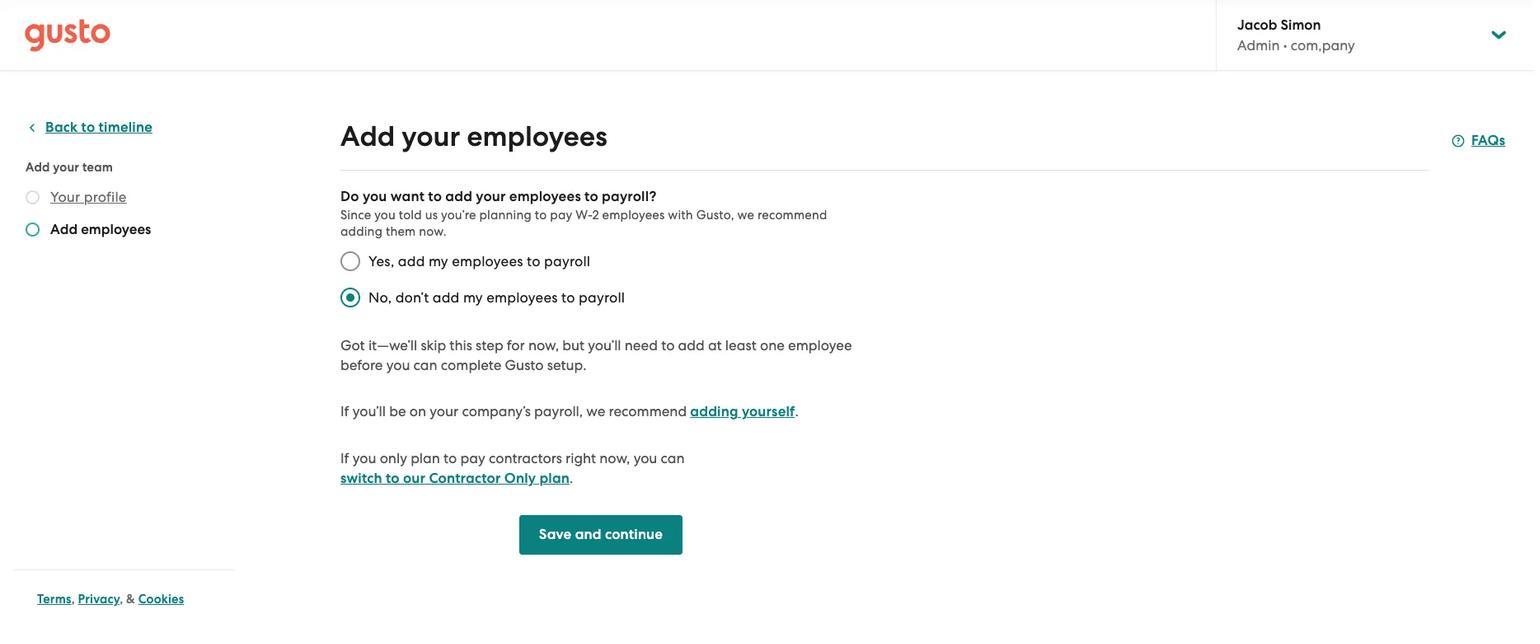 Task type: vqa. For each thing, say whether or not it's contained in the screenshot.
want
yes



Task type: describe. For each thing, give the bounding box(es) containing it.
add employees list
[[26, 187, 228, 243]]

terms
[[37, 592, 71, 607]]

gusto,
[[697, 208, 734, 223]]

&
[[126, 592, 135, 607]]

need
[[625, 337, 658, 354]]

one
[[760, 337, 785, 354]]

us
[[425, 208, 438, 223]]

least
[[726, 337, 757, 354]]

you'll inside got it—we'll skip this step for now, but you'll need to add at least one employee before you can complete gusto setup.
[[588, 337, 621, 354]]

your inside do you want to add your employees to payroll? since you told us you're planning to pay w-2 employees with gusto, we recommend adding them now.
[[476, 188, 506, 205]]

you up the them
[[374, 208, 396, 223]]

back to timeline
[[45, 119, 153, 136]]

1 vertical spatial plan
[[540, 470, 570, 487]]

it—we'll
[[368, 337, 417, 354]]

continue
[[605, 526, 663, 543]]

you'll inside if you'll be on your company's payroll, we recommend adding yourself .
[[353, 403, 386, 420]]

recommend inside do you want to add your employees to payroll? since you told us you're planning to pay w-2 employees with gusto, we recommend adding them now.
[[758, 208, 828, 223]]

0 vertical spatial payroll
[[544, 253, 591, 270]]

terms , privacy , & cookies
[[37, 592, 184, 607]]

you're
[[441, 208, 476, 223]]

check image
[[26, 190, 40, 204]]

no,
[[369, 289, 392, 306]]

0 vertical spatial my
[[429, 253, 448, 270]]

now, inside if you only plan to pay contractors right now, you can switch to our contractor only plan .
[[600, 450, 630, 467]]

simon
[[1281, 16, 1322, 34]]

to up 'us'
[[428, 188, 442, 205]]

terms link
[[37, 592, 71, 607]]

switch to our contractor only plan button
[[341, 469, 570, 489]]

. inside if you'll be on your company's payroll, we recommend adding yourself .
[[795, 403, 799, 420]]

if you'll be on your company's payroll, we recommend adding yourself .
[[341, 403, 799, 421]]

complete
[[441, 357, 502, 374]]

to up the switch to our contractor only plan button
[[444, 450, 457, 467]]

yes,
[[369, 253, 395, 270]]

right
[[566, 450, 596, 467]]

want
[[391, 188, 425, 205]]

this
[[450, 337, 472, 354]]

told
[[399, 208, 422, 223]]

payroll?
[[602, 188, 657, 205]]

since
[[341, 208, 371, 223]]

. inside if you only plan to pay contractors right now, you can switch to our contractor only plan .
[[570, 470, 573, 487]]

to up no, don't add my employees to payroll
[[527, 253, 541, 270]]

payroll,
[[534, 403, 583, 420]]

your profile button
[[50, 187, 127, 207]]

you inside got it—we'll skip this step for now, but you'll need to add at least one employee before you can complete gusto setup.
[[386, 357, 410, 374]]

your up want
[[402, 120, 460, 153]]

privacy link
[[78, 592, 120, 607]]

pay inside do you want to add your employees to payroll? since you told us you're planning to pay w-2 employees with gusto, we recommend adding them now.
[[550, 208, 573, 223]]

planning
[[480, 208, 532, 223]]

our
[[403, 470, 426, 487]]

home image
[[25, 19, 110, 52]]

contractor
[[429, 470, 501, 487]]

back
[[45, 119, 78, 136]]

add for add your employees
[[341, 120, 395, 153]]

contractors
[[489, 450, 562, 467]]

we inside if you'll be on your company's payroll, we recommend adding yourself .
[[587, 403, 606, 420]]

com,pany
[[1291, 37, 1355, 54]]

add for add employees
[[50, 221, 78, 238]]

only
[[504, 470, 536, 487]]

timeline
[[99, 119, 153, 136]]

your inside if you'll be on your company's payroll, we recommend adding yourself .
[[430, 403, 459, 420]]

yes, add my employees to payroll
[[369, 253, 591, 270]]

recommend inside if you'll be on your company's payroll, we recommend adding yourself .
[[609, 403, 687, 420]]

•
[[1284, 37, 1288, 54]]

only
[[380, 450, 407, 467]]

cookies button
[[138, 590, 184, 609]]



Task type: locate. For each thing, give the bounding box(es) containing it.
.
[[795, 403, 799, 420], [570, 470, 573, 487]]

for
[[507, 337, 525, 354]]

privacy
[[78, 592, 120, 607]]

2
[[592, 208, 599, 223]]

adding
[[341, 224, 383, 239], [690, 403, 739, 421]]

add right don't
[[433, 289, 460, 306]]

we right gusto,
[[738, 208, 755, 223]]

admin
[[1238, 37, 1280, 54]]

0 horizontal spatial add
[[26, 160, 50, 175]]

payroll
[[544, 253, 591, 270], [579, 289, 625, 306]]

plan down right
[[540, 470, 570, 487]]

cookies
[[138, 592, 184, 607]]

your up the planning in the top of the page
[[476, 188, 506, 205]]

company's
[[462, 403, 531, 420]]

add inside do you want to add your employees to payroll? since you told us you're planning to pay w-2 employees with gusto, we recommend adding them now.
[[446, 188, 473, 205]]

check image
[[26, 223, 40, 237]]

faqs button
[[1452, 131, 1506, 151]]

now, inside got it—we'll skip this step for now, but you'll need to add at least one employee before you can complete gusto setup.
[[528, 337, 559, 354]]

if you only plan to pay contractors right now, you can switch to our contractor only plan .
[[341, 450, 685, 487]]

your up your
[[53, 160, 79, 175]]

you'll right but
[[588, 337, 621, 354]]

0 vertical spatial .
[[795, 403, 799, 420]]

if down before
[[341, 403, 349, 420]]

1 horizontal spatial recommend
[[758, 208, 828, 223]]

1 horizontal spatial we
[[738, 208, 755, 223]]

w-
[[576, 208, 592, 223]]

no, don't add my employees to payroll
[[369, 289, 625, 306]]

1 vertical spatial you'll
[[353, 403, 386, 420]]

to right the planning in the top of the page
[[535, 208, 547, 223]]

recommend
[[758, 208, 828, 223], [609, 403, 687, 420]]

adding inside do you want to add your employees to payroll? since you told us you're planning to pay w-2 employees with gusto, we recommend adding them now.
[[341, 224, 383, 239]]

0 horizontal spatial ,
[[71, 592, 75, 607]]

2 horizontal spatial add
[[341, 120, 395, 153]]

add up you're
[[446, 188, 473, 205]]

we
[[738, 208, 755, 223], [587, 403, 606, 420]]

0 vertical spatial if
[[341, 403, 349, 420]]

recommend down the need in the left bottom of the page
[[609, 403, 687, 420]]

but
[[563, 337, 585, 354]]

pay left w-
[[550, 208, 573, 223]]

1 horizontal spatial .
[[795, 403, 799, 420]]

add for add your team
[[26, 160, 50, 175]]

back to timeline button
[[26, 118, 153, 138]]

them
[[386, 224, 416, 239]]

, left &
[[120, 592, 123, 607]]

add
[[341, 120, 395, 153], [26, 160, 50, 175], [50, 221, 78, 238]]

2 , from the left
[[120, 592, 123, 607]]

to down only
[[386, 470, 400, 487]]

to up 2
[[585, 188, 599, 205]]

on
[[410, 403, 426, 420]]

0 horizontal spatial .
[[570, 470, 573, 487]]

1 horizontal spatial can
[[661, 450, 685, 467]]

if
[[341, 403, 349, 420], [341, 450, 349, 467]]

plan up our
[[411, 450, 440, 467]]

0 horizontal spatial now,
[[528, 337, 559, 354]]

at
[[708, 337, 722, 354]]

0 vertical spatial add
[[341, 120, 395, 153]]

0 horizontal spatial we
[[587, 403, 606, 420]]

1 vertical spatial if
[[341, 450, 349, 467]]

0 horizontal spatial you'll
[[353, 403, 386, 420]]

add your team
[[26, 160, 113, 175]]

your profile
[[50, 189, 127, 205]]

pay inside if you only plan to pay contractors right now, you can switch to our contractor only plan .
[[460, 450, 485, 467]]

we right payroll,
[[587, 403, 606, 420]]

to right the need in the left bottom of the page
[[661, 337, 675, 354]]

save and continue
[[539, 526, 663, 543]]

1 , from the left
[[71, 592, 75, 607]]

you'll left be
[[353, 403, 386, 420]]

switch
[[341, 470, 382, 487]]

0 vertical spatial we
[[738, 208, 755, 223]]

don't
[[396, 289, 429, 306]]

payroll down w-
[[544, 253, 591, 270]]

add up do
[[341, 120, 395, 153]]

profile
[[84, 189, 127, 205]]

employees inside list
[[81, 221, 151, 238]]

now,
[[528, 337, 559, 354], [600, 450, 630, 467]]

1 if from the top
[[341, 403, 349, 420]]

if up switch
[[341, 450, 349, 467]]

faqs
[[1472, 132, 1506, 149]]

add inside got it—we'll skip this step for now, but you'll need to add at least one employee before you can complete gusto setup.
[[678, 337, 705, 354]]

can inside if you only plan to pay contractors right now, you can switch to our contractor only plan .
[[661, 450, 685, 467]]

before
[[341, 357, 383, 374]]

add right yes,
[[398, 253, 425, 270]]

add inside list
[[50, 221, 78, 238]]

setup.
[[547, 357, 587, 374]]

your
[[50, 189, 80, 205]]

1 vertical spatial .
[[570, 470, 573, 487]]

save
[[539, 526, 572, 543]]

skip
[[421, 337, 446, 354]]

0 horizontal spatial recommend
[[609, 403, 687, 420]]

team
[[82, 160, 113, 175]]

to right back
[[81, 119, 95, 136]]

yourself
[[742, 403, 795, 421]]

if for adding yourself
[[341, 403, 349, 420]]

0 horizontal spatial plan
[[411, 450, 440, 467]]

add left the at
[[678, 337, 705, 354]]

to inside button
[[81, 119, 95, 136]]

0 vertical spatial pay
[[550, 208, 573, 223]]

1 vertical spatial can
[[661, 450, 685, 467]]

you down the it—we'll
[[386, 357, 410, 374]]

my down now.
[[429, 253, 448, 270]]

save and continue button
[[519, 515, 683, 555]]

0 horizontal spatial adding
[[341, 224, 383, 239]]

2 if from the top
[[341, 450, 349, 467]]

to inside got it—we'll skip this step for now, but you'll need to add at least one employee before you can complete gusto setup.
[[661, 337, 675, 354]]

0 vertical spatial now,
[[528, 337, 559, 354]]

. down employee
[[795, 403, 799, 420]]

1 horizontal spatial my
[[463, 289, 483, 306]]

step
[[476, 337, 504, 354]]

add
[[446, 188, 473, 205], [398, 253, 425, 270], [433, 289, 460, 306], [678, 337, 705, 354]]

your
[[402, 120, 460, 153], [53, 160, 79, 175], [476, 188, 506, 205], [430, 403, 459, 420]]

can
[[414, 357, 438, 374], [661, 450, 685, 467]]

you right right
[[634, 450, 658, 467]]

do
[[341, 188, 359, 205]]

now.
[[419, 224, 447, 239]]

gusto
[[505, 357, 544, 374]]

got
[[341, 337, 365, 354]]

2 vertical spatial add
[[50, 221, 78, 238]]

1 vertical spatial add
[[26, 160, 50, 175]]

if inside if you'll be on your company's payroll, we recommend adding yourself .
[[341, 403, 349, 420]]

can inside got it—we'll skip this step for now, but you'll need to add at least one employee before you can complete gusto setup.
[[414, 357, 438, 374]]

add your employees
[[341, 120, 608, 153]]

1 horizontal spatial you'll
[[588, 337, 621, 354]]

1 vertical spatial adding
[[690, 403, 739, 421]]

, left privacy
[[71, 592, 75, 607]]

1 vertical spatial recommend
[[609, 403, 687, 420]]

0 horizontal spatial my
[[429, 253, 448, 270]]

with
[[668, 208, 693, 223]]

1 horizontal spatial ,
[[120, 592, 123, 607]]

0 vertical spatial plan
[[411, 450, 440, 467]]

1 vertical spatial now,
[[600, 450, 630, 467]]

0 horizontal spatial pay
[[460, 450, 485, 467]]

add employees
[[50, 221, 151, 238]]

pay up contractor
[[460, 450, 485, 467]]

recommend right gusto,
[[758, 208, 828, 223]]

adding down "since"
[[341, 224, 383, 239]]

you up switch
[[353, 450, 376, 467]]

got it—we'll skip this step for now, but you'll need to add at least one employee before you can complete gusto setup.
[[341, 337, 852, 374]]

1 vertical spatial pay
[[460, 450, 485, 467]]

now, right right
[[600, 450, 630, 467]]

employees
[[467, 120, 608, 153], [509, 188, 581, 205], [602, 208, 665, 223], [81, 221, 151, 238], [452, 253, 523, 270], [487, 289, 558, 306]]

1 vertical spatial payroll
[[579, 289, 625, 306]]

and
[[575, 526, 602, 543]]

if inside if you only plan to pay contractors right now, you can switch to our contractor only plan .
[[341, 450, 349, 467]]

your right on
[[430, 403, 459, 420]]

adding yourself button
[[690, 402, 795, 422]]

jacob simon admin • com,pany
[[1238, 16, 1355, 54]]

1 horizontal spatial now,
[[600, 450, 630, 467]]

plan
[[411, 450, 440, 467], [540, 470, 570, 487]]

jacob
[[1238, 16, 1278, 34]]

,
[[71, 592, 75, 607], [120, 592, 123, 607]]

now, up gusto
[[528, 337, 559, 354]]

No, don't add my employees to payroll radio
[[332, 280, 369, 316]]

0 vertical spatial can
[[414, 357, 438, 374]]

1 horizontal spatial plan
[[540, 470, 570, 487]]

. down right
[[570, 470, 573, 487]]

you right do
[[363, 188, 387, 205]]

we inside do you want to add your employees to payroll? since you told us you're planning to pay w-2 employees with gusto, we recommend adding them now.
[[738, 208, 755, 223]]

to up but
[[562, 289, 575, 306]]

1 horizontal spatial add
[[50, 221, 78, 238]]

0 horizontal spatial can
[[414, 357, 438, 374]]

Yes, add my employees to payroll radio
[[332, 243, 369, 280]]

0 vertical spatial you'll
[[588, 337, 621, 354]]

if for switch to our contractor only plan
[[341, 450, 349, 467]]

you'll
[[588, 337, 621, 354], [353, 403, 386, 420]]

my down yes, add my employees to payroll
[[463, 289, 483, 306]]

to
[[81, 119, 95, 136], [428, 188, 442, 205], [585, 188, 599, 205], [535, 208, 547, 223], [527, 253, 541, 270], [562, 289, 575, 306], [661, 337, 675, 354], [444, 450, 457, 467], [386, 470, 400, 487]]

you
[[363, 188, 387, 205], [374, 208, 396, 223], [386, 357, 410, 374], [353, 450, 376, 467], [634, 450, 658, 467]]

add right check image
[[50, 221, 78, 238]]

pay
[[550, 208, 573, 223], [460, 450, 485, 467]]

adding left yourself
[[690, 403, 739, 421]]

0 vertical spatial adding
[[341, 224, 383, 239]]

1 vertical spatial my
[[463, 289, 483, 306]]

1 vertical spatial we
[[587, 403, 606, 420]]

1 horizontal spatial pay
[[550, 208, 573, 223]]

be
[[389, 403, 406, 420]]

add up check icon
[[26, 160, 50, 175]]

1 horizontal spatial adding
[[690, 403, 739, 421]]

payroll up but
[[579, 289, 625, 306]]

do you want to add your employees to payroll? since you told us you're planning to pay w-2 employees with gusto, we recommend adding them now.
[[341, 188, 828, 239]]

employee
[[788, 337, 852, 354]]

0 vertical spatial recommend
[[758, 208, 828, 223]]



